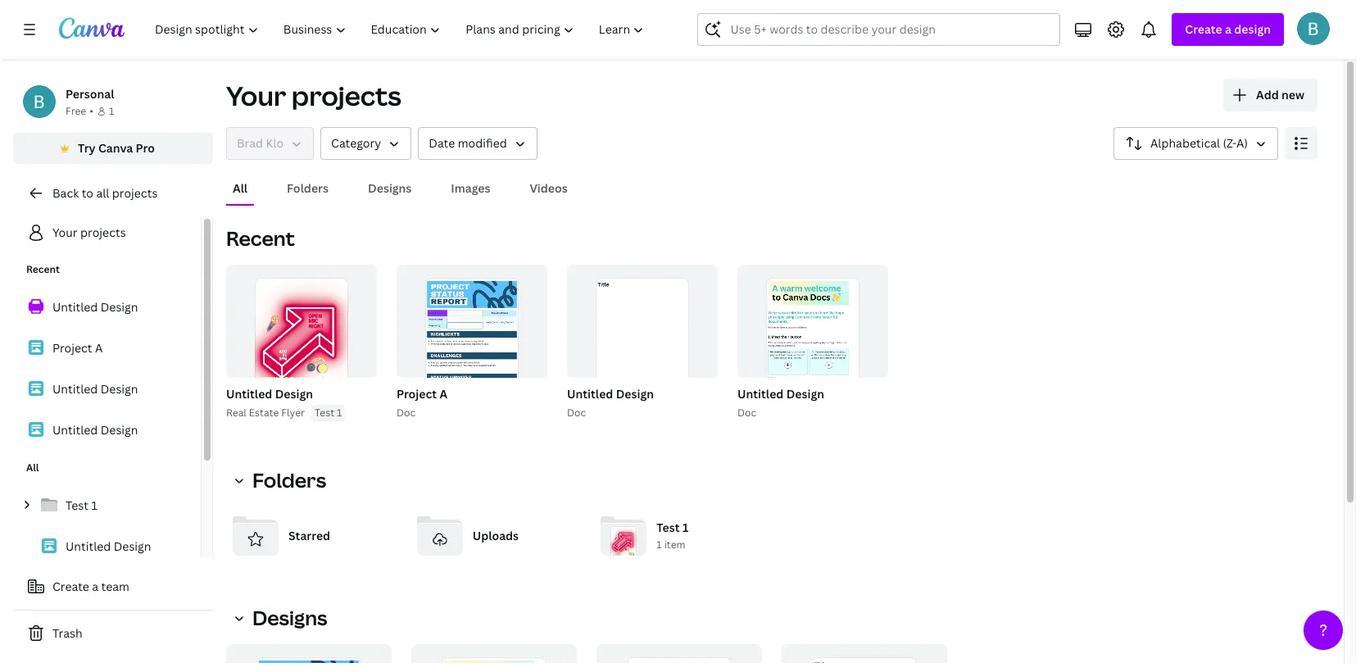 Task type: vqa. For each thing, say whether or not it's contained in the screenshot.
right the Test
yes



Task type: describe. For each thing, give the bounding box(es) containing it.
team
[[101, 579, 129, 594]]

Category button
[[321, 127, 412, 160]]

your projects inside your projects link
[[52, 225, 126, 240]]

canva
[[98, 140, 133, 156]]

create for create a design
[[1185, 21, 1223, 37]]

trash link
[[13, 617, 213, 650]]

Date modified button
[[418, 127, 537, 160]]

1 horizontal spatial your projects
[[226, 78, 401, 113]]

modified
[[458, 135, 507, 151]]

1 vertical spatial all
[[26, 461, 39, 475]]

date modified
[[429, 135, 507, 151]]

create a team button
[[13, 570, 213, 603]]

images
[[451, 180, 491, 196]]

1 up item
[[683, 520, 689, 536]]

1 horizontal spatial recent
[[226, 225, 295, 252]]

create for create a team
[[52, 579, 89, 594]]

untitled design for fourth untitled design link from the bottom
[[52, 299, 138, 315]]

test 1 inside button
[[315, 406, 342, 420]]

starred
[[288, 528, 330, 543]]

add
[[1256, 87, 1279, 102]]

2 vertical spatial projects
[[80, 225, 126, 240]]

real
[[226, 406, 247, 420]]

test 1 link
[[13, 488, 201, 523]]

1 inside button
[[337, 406, 342, 420]]

category
[[331, 135, 381, 151]]

test 1 button
[[312, 405, 345, 421]]

untitled design for 2nd untitled design link from the top
[[52, 381, 138, 397]]

item
[[664, 538, 686, 552]]

1 horizontal spatial your
[[226, 78, 286, 113]]

1 inside 'link'
[[91, 497, 97, 513]]

try
[[78, 140, 96, 156]]

project for project a
[[52, 340, 92, 356]]

alphabetical
[[1151, 135, 1220, 151]]

folders inside dropdown button
[[252, 466, 326, 493]]

top level navigation element
[[144, 13, 659, 46]]

designs inside button
[[368, 180, 412, 196]]

2 doc from the left
[[567, 406, 586, 420]]

1 vertical spatial projects
[[112, 185, 158, 201]]

personal
[[66, 86, 114, 102]]

brad klo image
[[1297, 12, 1330, 45]]

0 horizontal spatial recent
[[26, 262, 60, 276]]

3 untitled design button from the left
[[738, 384, 824, 405]]

brad klo
[[237, 135, 284, 151]]

add new
[[1256, 87, 1305, 102]]

folders button
[[226, 464, 336, 497]]

free •
[[66, 104, 93, 118]]

back to all projects link
[[13, 177, 213, 210]]

2 untitled design doc from the left
[[738, 386, 824, 420]]

1 untitled design button from the left
[[226, 384, 313, 405]]

create a team
[[52, 579, 129, 594]]

untitled design for 2nd untitled design link from the bottom of the page
[[52, 422, 138, 438]]

back
[[52, 185, 79, 201]]

designs button
[[361, 173, 418, 204]]

Owner button
[[226, 127, 314, 160]]

a for team
[[92, 579, 98, 594]]

estate
[[249, 406, 279, 420]]

starred link
[[226, 507, 397, 566]]

untitled design for fourth untitled design link
[[66, 538, 151, 554]]

3 doc from the left
[[738, 406, 757, 420]]



Task type: locate. For each thing, give the bounding box(es) containing it.
1 right flyer
[[337, 406, 342, 420]]

0 horizontal spatial your projects
[[52, 225, 126, 240]]

(z-
[[1223, 135, 1237, 151]]

1 vertical spatial folders
[[252, 466, 326, 493]]

2 horizontal spatial untitled design button
[[738, 384, 824, 405]]

0 vertical spatial projects
[[292, 78, 401, 113]]

1 horizontal spatial untitled design button
[[567, 384, 654, 405]]

recent down your projects link
[[26, 262, 60, 276]]

1 list from the top
[[13, 290, 201, 447]]

1 horizontal spatial test
[[315, 406, 334, 420]]

0 vertical spatial a
[[1225, 21, 1232, 37]]

untitled design down project a link
[[52, 381, 138, 397]]

0 vertical spatial project
[[52, 340, 92, 356]]

0 vertical spatial designs
[[368, 180, 412, 196]]

1 vertical spatial project
[[397, 386, 437, 402]]

1
[[109, 104, 114, 118], [337, 406, 342, 420], [91, 497, 97, 513], [683, 520, 689, 536], [657, 538, 662, 552]]

1 vertical spatial a
[[92, 579, 98, 594]]

0 horizontal spatial untitled design button
[[226, 384, 313, 405]]

create inside 'create a design' dropdown button
[[1185, 21, 1223, 37]]

untitled
[[52, 299, 98, 315], [52, 381, 98, 397], [226, 386, 272, 402], [567, 386, 613, 402], [738, 386, 784, 402], [52, 422, 98, 438], [66, 538, 111, 554]]

try canva pro
[[78, 140, 155, 156]]

1 left item
[[657, 538, 662, 552]]

1 horizontal spatial doc
[[567, 406, 586, 420]]

uploads
[[473, 528, 519, 543]]

videos
[[530, 180, 568, 196]]

projects up category
[[292, 78, 401, 113]]

recent down all button
[[226, 225, 295, 252]]

2 horizontal spatial test
[[657, 520, 680, 536]]

2 untitled design link from the top
[[13, 372, 201, 407]]

folders up starred
[[252, 466, 326, 493]]

0 horizontal spatial your
[[52, 225, 78, 240]]

a left team
[[92, 579, 98, 594]]

a inside project a doc
[[440, 386, 448, 402]]

test inside button
[[315, 406, 334, 420]]

1 vertical spatial list
[[13, 488, 201, 663]]

2 vertical spatial test
[[657, 520, 680, 536]]

test 1 right flyer
[[315, 406, 342, 420]]

0 horizontal spatial a
[[95, 340, 103, 356]]

0 horizontal spatial test 1
[[66, 497, 97, 513]]

free
[[66, 104, 86, 118]]

1 horizontal spatial designs
[[368, 180, 412, 196]]

alphabetical (z-a)
[[1151, 135, 1248, 151]]

1 vertical spatial create
[[52, 579, 89, 594]]

0 horizontal spatial test
[[66, 497, 88, 513]]

2 list from the top
[[13, 488, 201, 663]]

untitled design link
[[13, 290, 201, 325], [13, 372, 201, 407], [13, 413, 201, 447], [13, 529, 201, 564]]

projects right all
[[112, 185, 158, 201]]

0 vertical spatial create
[[1185, 21, 1223, 37]]

a inside 'create a design' dropdown button
[[1225, 21, 1232, 37]]

list containing test 1
[[13, 488, 201, 663]]

1 doc from the left
[[397, 406, 416, 420]]

a inside create a team button
[[92, 579, 98, 594]]

untitled design up the test 1 'link'
[[52, 422, 138, 438]]

brad
[[237, 135, 263, 151]]

new
[[1282, 87, 1305, 102]]

2 untitled design button from the left
[[567, 384, 654, 405]]

a
[[1225, 21, 1232, 37], [92, 579, 98, 594]]

projects down all
[[80, 225, 126, 240]]

0 vertical spatial test 1
[[315, 406, 342, 420]]

list
[[13, 290, 201, 447], [13, 488, 201, 663]]

untitled design down the test 1 'link'
[[66, 538, 151, 554]]

1 horizontal spatial a
[[1225, 21, 1232, 37]]

date
[[429, 135, 455, 151]]

uploads link
[[410, 507, 581, 566]]

images button
[[444, 173, 497, 204]]

3 untitled design link from the top
[[13, 413, 201, 447]]

0 horizontal spatial designs
[[252, 604, 327, 631]]

0 vertical spatial folders
[[287, 180, 329, 196]]

None search field
[[698, 13, 1061, 46]]

all
[[233, 180, 248, 196], [26, 461, 39, 475]]

0 vertical spatial recent
[[226, 225, 295, 252]]

untitled design doc
[[567, 386, 654, 420], [738, 386, 824, 420]]

project inside list
[[52, 340, 92, 356]]

1 vertical spatial designs
[[252, 604, 327, 631]]

1 vertical spatial your projects
[[52, 225, 126, 240]]

try canva pro button
[[13, 133, 213, 164]]

projects
[[292, 78, 401, 113], [112, 185, 158, 201], [80, 225, 126, 240]]

project a button
[[397, 384, 448, 405]]

test inside the test 1 1 item
[[657, 520, 680, 536]]

Search search field
[[731, 14, 1028, 45]]

your up brad klo
[[226, 78, 286, 113]]

untitled design link up team
[[13, 529, 201, 564]]

a)
[[1237, 135, 1248, 151]]

recent
[[226, 225, 295, 252], [26, 262, 60, 276]]

0 vertical spatial a
[[95, 340, 103, 356]]

designs button
[[226, 602, 337, 634]]

0 vertical spatial list
[[13, 290, 201, 447]]

1 vertical spatial your
[[52, 225, 78, 240]]

create inside create a team button
[[52, 579, 89, 594]]

all button
[[226, 173, 254, 204]]

folders button
[[280, 173, 335, 204]]

your down back
[[52, 225, 78, 240]]

untitled design link up project a link
[[13, 290, 201, 325]]

test
[[315, 406, 334, 420], [66, 497, 88, 513], [657, 520, 680, 536]]

pro
[[136, 140, 155, 156]]

1 vertical spatial test 1
[[66, 497, 97, 513]]

1 untitled design link from the top
[[13, 290, 201, 325]]

create left 'design'
[[1185, 21, 1223, 37]]

1 horizontal spatial untitled design doc
[[738, 386, 824, 420]]

0 horizontal spatial a
[[92, 579, 98, 594]]

design
[[101, 299, 138, 315], [101, 381, 138, 397], [275, 386, 313, 402], [616, 386, 654, 402], [787, 386, 824, 402], [101, 422, 138, 438], [114, 538, 151, 554]]

to
[[82, 185, 93, 201]]

1 untitled design doc from the left
[[567, 386, 654, 420]]

your projects link
[[13, 216, 201, 249]]

project a link
[[13, 331, 201, 366]]

1 horizontal spatial all
[[233, 180, 248, 196]]

your projects down to
[[52, 225, 126, 240]]

create
[[1185, 21, 1223, 37], [52, 579, 89, 594]]

folders inside button
[[287, 180, 329, 196]]

1 up create a team
[[91, 497, 97, 513]]

project
[[52, 340, 92, 356], [397, 386, 437, 402]]

doc
[[397, 406, 416, 420], [567, 406, 586, 420], [738, 406, 757, 420]]

design
[[1235, 21, 1271, 37]]

test 1
[[315, 406, 342, 420], [66, 497, 97, 513]]

untitled design up project a link
[[52, 299, 138, 315]]

flyer
[[281, 406, 305, 420]]

1 vertical spatial test
[[66, 497, 88, 513]]

a left 'design'
[[1225, 21, 1232, 37]]

create a design button
[[1172, 13, 1284, 46]]

Sort by button
[[1114, 127, 1279, 160]]

a for design
[[1225, 21, 1232, 37]]

0 vertical spatial your
[[226, 78, 286, 113]]

add new button
[[1224, 79, 1318, 111]]

untitled design link up the test 1 'link'
[[13, 413, 201, 447]]

1 horizontal spatial create
[[1185, 21, 1223, 37]]

project a
[[52, 340, 103, 356]]

videos button
[[523, 173, 574, 204]]

1 horizontal spatial a
[[440, 386, 448, 402]]

a for project a
[[95, 340, 103, 356]]

untitled design up real estate flyer
[[226, 386, 313, 402]]

create a design
[[1185, 21, 1271, 37]]

designs inside dropdown button
[[252, 604, 327, 631]]

test 1 up create a team
[[66, 497, 97, 513]]

all
[[96, 185, 109, 201]]

klo
[[266, 135, 284, 151]]

doc inside project a doc
[[397, 406, 416, 420]]

test 1 1 item
[[657, 520, 689, 552]]

a for project a doc
[[440, 386, 448, 402]]

test 1 inside 'link'
[[66, 497, 97, 513]]

your
[[226, 78, 286, 113], [52, 225, 78, 240]]

1 horizontal spatial test 1
[[315, 406, 342, 420]]

project inside project a doc
[[397, 386, 437, 402]]

your projects
[[226, 78, 401, 113], [52, 225, 126, 240]]

0 vertical spatial your projects
[[226, 78, 401, 113]]

1 vertical spatial a
[[440, 386, 448, 402]]

untitled design button
[[226, 384, 313, 405], [567, 384, 654, 405], [738, 384, 824, 405]]

list containing untitled design
[[13, 290, 201, 447]]

0 horizontal spatial untitled design doc
[[567, 386, 654, 420]]

0 horizontal spatial project
[[52, 340, 92, 356]]

4 untitled design link from the top
[[13, 529, 201, 564]]

untitled design link down project a link
[[13, 372, 201, 407]]

0 horizontal spatial all
[[26, 461, 39, 475]]

1 right •
[[109, 104, 114, 118]]

folders
[[287, 180, 329, 196], [252, 466, 326, 493]]

test inside 'link'
[[66, 497, 88, 513]]

0 vertical spatial all
[[233, 180, 248, 196]]

folders down 'owner' button
[[287, 180, 329, 196]]

a
[[95, 340, 103, 356], [440, 386, 448, 402]]

project a doc
[[397, 386, 448, 420]]

real estate flyer
[[226, 406, 305, 420]]

trash
[[52, 625, 82, 641]]

create left team
[[52, 579, 89, 594]]

•
[[90, 104, 93, 118]]

all inside button
[[233, 180, 248, 196]]

0 horizontal spatial doc
[[397, 406, 416, 420]]

your projects up klo at left
[[226, 78, 401, 113]]

1 horizontal spatial project
[[397, 386, 437, 402]]

project for project a doc
[[397, 386, 437, 402]]

designs
[[368, 180, 412, 196], [252, 604, 327, 631]]

1 vertical spatial recent
[[26, 262, 60, 276]]

2 horizontal spatial doc
[[738, 406, 757, 420]]

0 horizontal spatial create
[[52, 579, 89, 594]]

back to all projects
[[52, 185, 158, 201]]

0 vertical spatial test
[[315, 406, 334, 420]]

untitled design
[[52, 299, 138, 315], [52, 381, 138, 397], [226, 386, 313, 402], [52, 422, 138, 438], [66, 538, 151, 554]]



